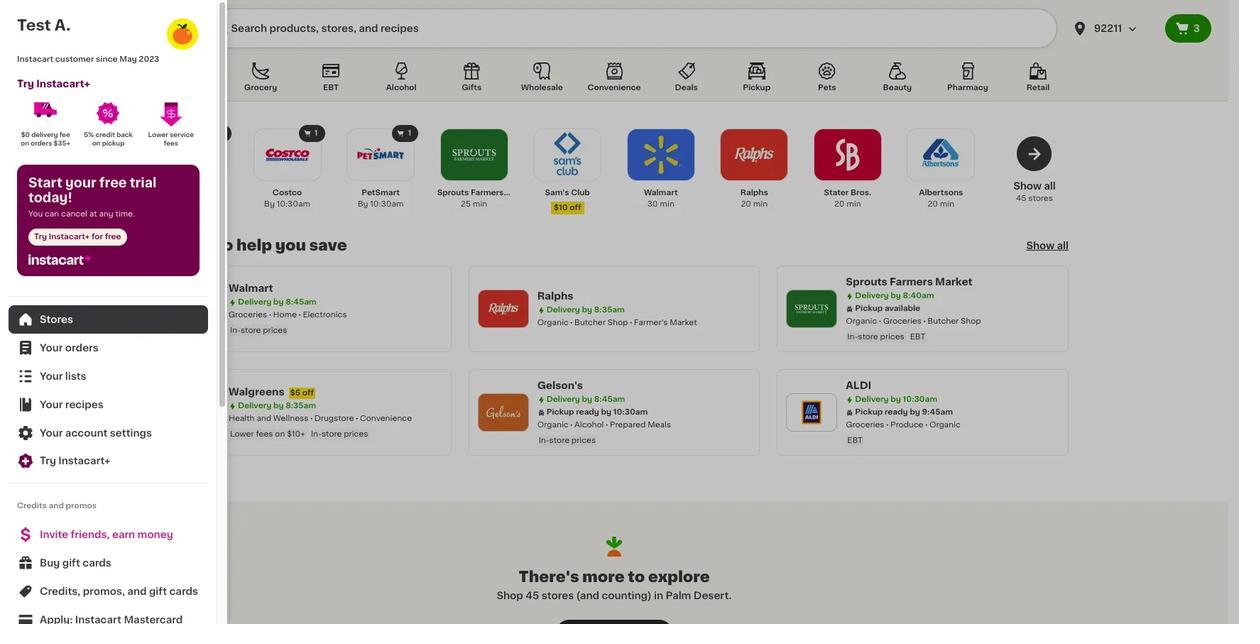 Task type: describe. For each thing, give the bounding box(es) containing it.
$10+
[[287, 431, 306, 438]]

min for albertsons 20 min
[[940, 200, 955, 208]]

delivery by 8:40am
[[856, 292, 935, 300]]

1 vertical spatial try instacart+
[[40, 456, 111, 466]]

buy gift cards link
[[9, 549, 208, 578]]

10:30am up prepared
[[614, 408, 648, 416]]

delivery by 8:35am for and
[[238, 402, 316, 410]]

test
[[17, 18, 51, 33]]

1 vertical spatial in-store prices
[[539, 437, 596, 445]]

trial
[[130, 177, 157, 190]]

your for your orders
[[40, 343, 63, 353]]

bros.
[[851, 189, 872, 197]]

credits
[[17, 502, 47, 510]]

in- down "groceries home electronics"
[[230, 327, 241, 335]]

all for show all 45 stores
[[1045, 181, 1056, 191]]

walmart for walmart
[[229, 283, 273, 293]]

credits and promos
[[17, 502, 97, 510]]

store down "groceries home electronics"
[[241, 327, 261, 335]]

walmart 30 min
[[644, 189, 678, 208]]

1 horizontal spatial butcher
[[928, 318, 959, 325]]

delivery by 8:35am for butcher
[[547, 306, 625, 314]]

your lists
[[40, 372, 86, 381]]

25
[[461, 200, 471, 208]]

in- down pickup available at the right of the page
[[848, 333, 858, 341]]

groceries home electronics
[[229, 311, 347, 319]]

your orders
[[40, 343, 99, 353]]

delivery for walmart
[[238, 298, 272, 306]]

your
[[65, 177, 96, 190]]

by for pickup ready by 10:30am
[[582, 396, 593, 404]]

your account settings link
[[9, 419, 208, 448]]

farmers for sprouts farmers market
[[890, 277, 933, 287]]

earn
[[112, 530, 135, 540]]

store down drugstore
[[322, 431, 342, 438]]

shop categories tab list
[[160, 60, 1069, 101]]

credits, promos, and gift cards link
[[9, 578, 208, 606]]

try inside try instacart+ link
[[40, 456, 56, 466]]

ralphs for ralphs
[[538, 291, 574, 301]]

deals button
[[656, 60, 717, 101]]

there's more to explore shop 45 stores (and counting) in palm desert.
[[497, 570, 732, 601]]

promos
[[66, 502, 97, 510]]

by up "produce"
[[910, 408, 921, 416]]

by up organic alcohol prepared meals
[[601, 408, 612, 416]]

credit
[[96, 131, 115, 138]]

today!
[[28, 192, 72, 205]]

petsmart by 10:30am
[[358, 189, 404, 208]]

pickup ready by 10:30am
[[547, 408, 648, 416]]

your for your account settings
[[40, 428, 63, 438]]

organic for organic butcher shop farmer's market
[[538, 319, 569, 327]]

alcohol inside stores to help you save tab panel
[[575, 421, 604, 429]]

show for show all 45 stores
[[1014, 181, 1042, 191]]

0 horizontal spatial cards
[[83, 558, 111, 568]]

delivery by 10:30am
[[856, 396, 938, 404]]

your recipes
[[40, 400, 104, 410]]

prices down organic groceries butcher shop
[[881, 333, 905, 341]]

service
[[170, 131, 194, 138]]

store down pickup available at the right of the page
[[858, 333, 879, 341]]

2 horizontal spatial shop
[[961, 318, 982, 325]]

1 vertical spatial free
[[105, 233, 121, 241]]

pickup for aldi
[[856, 408, 883, 416]]

home
[[273, 311, 297, 319]]

help
[[237, 238, 272, 253]]

beauty
[[883, 84, 912, 92]]

account
[[65, 428, 108, 438]]

since
[[96, 55, 118, 63]]

available
[[885, 305, 921, 313]]

8:35am for wellness
[[286, 402, 316, 410]]

2023
[[139, 55, 159, 63]]

instacart image
[[48, 20, 134, 37]]

convenience inside button
[[588, 84, 641, 92]]

$0 delivery fee on orders $35+
[[21, 131, 72, 146]]

at
[[89, 210, 97, 218]]

grocery button
[[230, 60, 291, 101]]

start your free trial today! you can cancel at any time.
[[28, 177, 157, 218]]

pickup inside button
[[743, 84, 771, 92]]

by for petsmart by 10:30am
[[358, 200, 368, 208]]

by for pickup ready by 9:45am
[[891, 396, 901, 404]]

pickup for gelson's
[[547, 408, 574, 416]]

8:35am for shop
[[594, 306, 625, 314]]

convenience button
[[582, 60, 647, 101]]

20 inside stater bros. 20 min
[[835, 200, 845, 208]]

walgreens
[[229, 387, 285, 397]]

money
[[138, 530, 173, 540]]

by for drugstore
[[273, 402, 284, 410]]

30
[[648, 200, 658, 208]]

test a. image
[[166, 17, 200, 51]]

1 for petco by 10:15am
[[221, 129, 224, 137]]

pharmacy
[[948, 84, 989, 92]]

8:45am for gelson's
[[594, 396, 625, 404]]

pickup button
[[727, 60, 788, 101]]

stores to help you save
[[160, 238, 347, 253]]

by for home
[[273, 298, 284, 306]]

instacart customer since may 2023
[[17, 55, 159, 63]]

club
[[571, 189, 590, 197]]

delivery down walgreens
[[238, 402, 272, 410]]

farmers for sprouts farmers market 25 min
[[471, 189, 504, 197]]

1 horizontal spatial shop
[[608, 319, 628, 327]]

your lists link
[[9, 362, 208, 391]]

orders inside $0 delivery fee on orders $35+
[[31, 140, 52, 146]]

off inside walgreens $5 off
[[302, 389, 314, 397]]

customer
[[55, 55, 94, 63]]

gelson's
[[538, 381, 583, 391]]

$0
[[21, 131, 30, 138]]

pickup
[[102, 140, 125, 146]]

deals
[[675, 84, 698, 92]]

grocery
[[244, 84, 277, 92]]

retail
[[1027, 84, 1050, 92]]

promos,
[[83, 587, 125, 597]]

market for sprouts farmers market
[[936, 277, 973, 287]]

may
[[120, 55, 137, 63]]

desert.
[[694, 591, 732, 601]]

in- down gelson's on the left bottom
[[539, 437, 550, 445]]

min for ralphs 20 min
[[754, 200, 768, 208]]

wholesale
[[521, 84, 563, 92]]

(and
[[577, 591, 600, 601]]

on for $0
[[21, 140, 29, 146]]

ready for aldi
[[885, 408, 908, 416]]

instacart+ for you can cancel at any time.
[[49, 233, 90, 241]]

in- down health and wellness drugstore convenience
[[311, 431, 322, 438]]

time.
[[115, 210, 135, 218]]

farmer's
[[634, 319, 668, 327]]

produce
[[891, 421, 924, 429]]

meals
[[648, 421, 671, 429]]

explore
[[648, 570, 710, 585]]

show for show all
[[1027, 241, 1055, 251]]

1 vertical spatial ebt
[[911, 333, 926, 341]]

start
[[28, 177, 62, 190]]

45 inside show all 45 stores
[[1017, 195, 1027, 202]]

aldi
[[846, 381, 872, 391]]

$5
[[290, 389, 301, 397]]

palm
[[666, 591, 692, 601]]

0 horizontal spatial butcher
[[575, 319, 606, 327]]

market for sprouts farmers market 25 min
[[506, 189, 534, 197]]

prices down home
[[263, 327, 287, 335]]

on for 5%
[[92, 140, 100, 146]]

8:45am for walmart
[[286, 298, 317, 306]]

2 vertical spatial ebt
[[848, 437, 863, 445]]

1 for petsmart by 10:30am
[[408, 129, 411, 137]]

min inside stater bros. 20 min
[[847, 200, 862, 208]]

ready for gelson's
[[576, 408, 600, 416]]

any
[[99, 210, 113, 218]]

show all
[[1027, 241, 1069, 251]]

groceries for produce
[[846, 421, 885, 429]]

ralphs for ralphs 20 min
[[741, 189, 768, 197]]

lower for lower service fees
[[148, 131, 168, 138]]

10:30am for delivery by 10:30am
[[903, 396, 938, 404]]

health
[[229, 415, 255, 423]]

try instacart+ image
[[17, 453, 34, 470]]

store down pickup ready by 10:30am
[[550, 437, 570, 445]]

friends,
[[71, 530, 110, 540]]

by for butcher shop
[[582, 306, 593, 314]]

pets
[[818, 84, 837, 92]]

groceries down available
[[884, 318, 922, 325]]

retail button
[[1008, 60, 1069, 101]]

orders inside your orders link
[[65, 343, 99, 353]]

buy gift cards
[[40, 558, 111, 568]]

sprouts farmers market
[[846, 277, 973, 287]]

1 horizontal spatial gift
[[149, 587, 167, 597]]

delivery for sprouts farmers market
[[856, 292, 889, 300]]

pets button
[[797, 60, 858, 101]]



Task type: vqa. For each thing, say whether or not it's contained in the screenshot.
Add inside product group
no



Task type: locate. For each thing, give the bounding box(es) containing it.
show inside show all 45 stores
[[1014, 181, 1042, 191]]

try instacart+ link
[[9, 448, 208, 475]]

0 vertical spatial 45
[[1017, 195, 1027, 202]]

1 horizontal spatial 8:35am
[[594, 306, 625, 314]]

1 horizontal spatial stores
[[160, 238, 213, 253]]

1 vertical spatial try
[[34, 233, 47, 241]]

and inside credits, promos, and gift cards link
[[127, 587, 147, 597]]

0 horizontal spatial on
[[21, 140, 29, 146]]

lower inside the lower service fees
[[148, 131, 168, 138]]

walgreens $5 off
[[229, 387, 314, 397]]

0 horizontal spatial 1
[[221, 129, 224, 137]]

alcohol left gifts
[[386, 84, 417, 92]]

5%
[[84, 131, 94, 138]]

20 inside albertsons 20 min
[[928, 200, 938, 208]]

1 vertical spatial gift
[[149, 587, 167, 597]]

show down show all 45 stores
[[1027, 241, 1055, 251]]

45 inside there's more to explore shop 45 stores (and counting) in palm desert.
[[526, 591, 539, 601]]

fees inside the lower service fees
[[164, 140, 178, 146]]

butcher down 8:40am
[[928, 318, 959, 325]]

stores to help you save tab panel
[[153, 124, 1076, 456]]

your left lists at the left
[[40, 372, 63, 381]]

0 vertical spatial fees
[[164, 140, 178, 146]]

on
[[21, 140, 29, 146], [92, 140, 100, 146], [275, 431, 285, 438]]

1 horizontal spatial farmers
[[890, 277, 933, 287]]

cards down friends,
[[83, 558, 111, 568]]

your up your lists
[[40, 343, 63, 353]]

ready
[[576, 408, 600, 416], [885, 408, 908, 416]]

by up pickup ready by 10:30am
[[582, 396, 593, 404]]

1 horizontal spatial orders
[[65, 343, 99, 353]]

by for petco by 10:15am
[[172, 200, 183, 208]]

sprouts farmers market 25 min
[[437, 189, 534, 208]]

1 horizontal spatial ralphs
[[741, 189, 768, 197]]

10:30am for costco by 10:30am
[[277, 200, 310, 208]]

walmart
[[644, 189, 678, 197], [229, 283, 273, 293]]

3 your from the top
[[40, 400, 63, 410]]

electronics
[[303, 311, 347, 319]]

prices down organic alcohol prepared meals
[[572, 437, 596, 445]]

cards
[[83, 558, 111, 568], [169, 587, 198, 597]]

0 vertical spatial stores
[[160, 238, 213, 253]]

0 horizontal spatial all
[[1045, 181, 1056, 191]]

drugstore
[[315, 415, 354, 423]]

4 your from the top
[[40, 428, 63, 438]]

petco
[[182, 189, 206, 197]]

instacart
[[17, 55, 53, 63]]

your inside your orders link
[[40, 343, 63, 353]]

on inside $0 delivery fee on orders $35+
[[21, 140, 29, 146]]

store
[[241, 327, 261, 335], [858, 333, 879, 341], [322, 431, 342, 438], [550, 437, 570, 445]]

1 min from the left
[[473, 200, 488, 208]]

1 ready from the left
[[576, 408, 600, 416]]

1 vertical spatial fees
[[256, 431, 273, 438]]

lower left service on the left of page
[[148, 131, 168, 138]]

1 horizontal spatial 20
[[835, 200, 845, 208]]

your down your recipes
[[40, 428, 63, 438]]

min inside albertsons 20 min
[[940, 200, 955, 208]]

0 horizontal spatial in-store prices
[[230, 327, 287, 335]]

delivery by 8:35am down walgreens $5 off
[[238, 402, 316, 410]]

1 horizontal spatial delivery by 8:35am
[[547, 306, 625, 314]]

off
[[570, 204, 581, 212], [302, 389, 314, 397]]

1 for costco by 10:30am
[[315, 129, 318, 137]]

fee
[[59, 131, 70, 138]]

1 right service on the left of page
[[221, 129, 224, 137]]

0 vertical spatial cards
[[83, 558, 111, 568]]

0 horizontal spatial 8:45am
[[286, 298, 317, 306]]

stores inside show all 45 stores
[[1029, 195, 1054, 202]]

sprouts inside sprouts farmers market 25 min
[[437, 189, 469, 197]]

organic for organic groceries butcher shop
[[846, 318, 878, 325]]

settings
[[110, 428, 152, 438]]

show inside popup button
[[1027, 241, 1055, 251]]

to inside tab panel
[[216, 238, 233, 253]]

3 20 from the left
[[928, 200, 938, 208]]

1 horizontal spatial to
[[628, 570, 645, 585]]

stores
[[1029, 195, 1054, 202], [542, 591, 574, 601]]

and right promos,
[[127, 587, 147, 597]]

1 horizontal spatial lower
[[230, 431, 254, 438]]

1 horizontal spatial 8:45am
[[594, 396, 625, 404]]

1 horizontal spatial in-store prices
[[539, 437, 596, 445]]

2 1 from the left
[[315, 129, 318, 137]]

2 ready from the left
[[885, 408, 908, 416]]

1 horizontal spatial by
[[264, 200, 275, 208]]

0 vertical spatial ebt
[[323, 84, 339, 92]]

1 horizontal spatial off
[[570, 204, 581, 212]]

ebt inside the "ebt" button
[[323, 84, 339, 92]]

credits,
[[40, 587, 80, 597]]

show all button
[[1027, 239, 1069, 253]]

0 horizontal spatial 8:35am
[[286, 402, 316, 410]]

10:30am up pickup ready by 9:45am at bottom right
[[903, 396, 938, 404]]

market
[[506, 189, 534, 197], [936, 277, 973, 287], [670, 319, 697, 327]]

0 horizontal spatial convenience
[[360, 415, 412, 423]]

by down the petsmart
[[358, 200, 368, 208]]

albertsons 20 min
[[920, 189, 964, 208]]

walmart for walmart 30 min
[[644, 189, 678, 197]]

delivery by 8:45am for walmart
[[238, 298, 317, 306]]

1 vertical spatial 8:35am
[[286, 402, 316, 410]]

by inside petco by 10:15am
[[172, 200, 183, 208]]

on left $10+
[[275, 431, 285, 438]]

to left help
[[216, 238, 233, 253]]

credits and promos element
[[9, 521, 208, 624]]

stores down 10:15am at the top left of page
[[160, 238, 213, 253]]

10:30am down the petsmart
[[370, 200, 404, 208]]

1 vertical spatial sprouts
[[846, 277, 888, 287]]

cancel
[[61, 210, 87, 218]]

0 horizontal spatial delivery by 8:45am
[[238, 298, 317, 306]]

organic butcher shop farmer's market
[[538, 319, 697, 327]]

1 vertical spatial 8:45am
[[594, 396, 625, 404]]

to up counting)
[[628, 570, 645, 585]]

0 vertical spatial to
[[216, 238, 233, 253]]

sam's club $10 off
[[545, 189, 590, 212]]

all for show all
[[1057, 241, 1069, 251]]

8:45am
[[286, 298, 317, 306], [594, 396, 625, 404]]

try instacart+ down the instacart
[[17, 79, 90, 89]]

1 horizontal spatial on
[[92, 140, 100, 146]]

stores
[[160, 238, 213, 253], [40, 315, 73, 325]]

by
[[891, 292, 901, 300], [273, 298, 284, 306], [582, 306, 593, 314], [582, 396, 593, 404], [891, 396, 901, 404], [273, 402, 284, 410], [601, 408, 612, 416], [910, 408, 921, 416]]

more
[[583, 570, 625, 585]]

delivery for aldi
[[856, 396, 889, 404]]

on down $0
[[21, 140, 29, 146]]

0 vertical spatial try
[[17, 79, 34, 89]]

1 vertical spatial off
[[302, 389, 314, 397]]

2 by from the left
[[264, 200, 275, 208]]

0 horizontal spatial orders
[[31, 140, 52, 146]]

10:30am down costco
[[277, 200, 310, 208]]

your inside your lists link
[[40, 372, 63, 381]]

pickup for sprouts farmers market
[[856, 305, 883, 313]]

free right for
[[105, 233, 121, 241]]

farmers inside sprouts farmers market 25 min
[[471, 189, 504, 197]]

1 your from the top
[[40, 343, 63, 353]]

0 vertical spatial 8:35am
[[594, 306, 625, 314]]

pickup available
[[856, 305, 921, 313]]

pickup down gelson's on the left bottom
[[547, 408, 574, 416]]

min inside the ralphs 20 min
[[754, 200, 768, 208]]

and for health
[[257, 415, 271, 423]]

$10
[[554, 204, 568, 212]]

prices down drugstore
[[344, 431, 368, 438]]

10:30am for petsmart by 10:30am
[[370, 200, 404, 208]]

45 up show all popup button
[[1017, 195, 1027, 202]]

health and wellness drugstore convenience
[[229, 415, 412, 423]]

0 vertical spatial in-store prices
[[230, 327, 287, 335]]

0 horizontal spatial to
[[216, 238, 233, 253]]

all inside popup button
[[1057, 241, 1069, 251]]

ready up organic alcohol prepared meals
[[576, 408, 600, 416]]

in-store prices ebt
[[848, 333, 926, 341]]

organic down 9:45am
[[930, 421, 961, 429]]

0 vertical spatial delivery by 8:45am
[[238, 298, 317, 306]]

delivery up pickup available at the right of the page
[[856, 292, 889, 300]]

to inside there's more to explore shop 45 stores (and counting) in palm desert.
[[628, 570, 645, 585]]

gifts
[[462, 84, 482, 92]]

sprouts
[[437, 189, 469, 197], [846, 277, 888, 287]]

1 vertical spatial delivery by 8:35am
[[238, 402, 316, 410]]

2 horizontal spatial by
[[358, 200, 368, 208]]

free
[[99, 177, 127, 190], [105, 233, 121, 241]]

0 horizontal spatial 20
[[741, 200, 752, 208]]

prices
[[263, 327, 287, 335], [881, 333, 905, 341], [344, 431, 368, 438], [572, 437, 596, 445]]

0 vertical spatial market
[[506, 189, 534, 197]]

1 horizontal spatial and
[[127, 587, 147, 597]]

for
[[92, 233, 103, 241]]

8:35am
[[594, 306, 625, 314], [286, 402, 316, 410]]

ebt right grocery
[[323, 84, 339, 92]]

free inside start your free trial today! you can cancel at any time.
[[99, 177, 127, 190]]

ebt button
[[301, 60, 362, 101]]

min inside sprouts farmers market 25 min
[[473, 200, 488, 208]]

stores link
[[9, 305, 208, 334]]

you
[[275, 238, 306, 253]]

pickup right deals
[[743, 84, 771, 92]]

1
[[221, 129, 224, 137], [315, 129, 318, 137], [408, 129, 411, 137]]

delivery down gelson's on the left bottom
[[547, 396, 580, 404]]

delivery by 8:45am up home
[[238, 298, 317, 306]]

2 horizontal spatial ebt
[[911, 333, 926, 341]]

on inside stores to help you save tab panel
[[275, 431, 285, 438]]

20 for ralphs 20 min
[[741, 200, 752, 208]]

invite friends, earn money link
[[9, 521, 208, 549]]

market left sam's
[[506, 189, 534, 197]]

and right credits
[[49, 502, 64, 510]]

by up home
[[273, 298, 284, 306]]

pickup ready by 9:45am
[[856, 408, 953, 416]]

your recipes link
[[9, 391, 208, 419]]

0 vertical spatial and
[[257, 415, 271, 423]]

try for you can cancel at any time.
[[34, 233, 47, 241]]

organic up gelson's on the left bottom
[[538, 319, 569, 327]]

1 by from the left
[[172, 200, 183, 208]]

fees inside stores to help you save tab panel
[[256, 431, 273, 438]]

walmart up the '30' at the top
[[644, 189, 678, 197]]

try instacart+ down account
[[40, 456, 111, 466]]

0 horizontal spatial sprouts
[[437, 189, 469, 197]]

prepared
[[610, 421, 646, 429]]

sprouts up delivery by 8:40am in the right top of the page
[[846, 277, 888, 287]]

butcher left farmer's
[[575, 319, 606, 327]]

$35+
[[54, 140, 70, 146]]

1 vertical spatial convenience
[[360, 415, 412, 423]]

lists
[[65, 372, 86, 381]]

min for walmart 30 min
[[660, 200, 675, 208]]

market right farmer's
[[670, 319, 697, 327]]

in-store prices down home
[[230, 327, 287, 335]]

wholesale button
[[512, 60, 573, 101]]

1 horizontal spatial cards
[[169, 587, 198, 597]]

pickup down the aldi
[[856, 408, 883, 416]]

2 horizontal spatial and
[[257, 415, 271, 423]]

stores up show all popup button
[[1029, 195, 1054, 202]]

1 vertical spatial instacart+
[[49, 233, 90, 241]]

0 vertical spatial convenience
[[588, 84, 641, 92]]

fees down service on the left of page
[[164, 140, 178, 146]]

try down the instacart
[[17, 79, 34, 89]]

0 vertical spatial lower
[[148, 131, 168, 138]]

by down walgreens $5 off
[[273, 402, 284, 410]]

you
[[28, 210, 43, 218]]

ralphs 20 min
[[741, 189, 768, 208]]

sprouts for sprouts farmers market 25 min
[[437, 189, 469, 197]]

0 vertical spatial 8:45am
[[286, 298, 317, 306]]

delivery by 8:45am for gelson's
[[547, 396, 625, 404]]

your down your lists
[[40, 400, 63, 410]]

1 horizontal spatial 45
[[1017, 195, 1027, 202]]

1 down the "ebt" button
[[315, 129, 318, 137]]

orders up lists at the left
[[65, 343, 99, 353]]

20
[[741, 200, 752, 208], [835, 200, 845, 208], [928, 200, 938, 208]]

1 1 from the left
[[221, 129, 224, 137]]

by for costco by 10:30am
[[264, 200, 275, 208]]

pickup down delivery by 8:40am in the right top of the page
[[856, 305, 883, 313]]

sprouts up 25
[[437, 189, 469, 197]]

market inside sprouts farmers market 25 min
[[506, 189, 534, 197]]

farmers up 8:40am
[[890, 277, 933, 287]]

10:30am inside costco by 10:30am
[[277, 200, 310, 208]]

1 vertical spatial alcohol
[[575, 421, 604, 429]]

your inside your account settings link
[[40, 428, 63, 438]]

wellness
[[273, 415, 309, 423]]

0 horizontal spatial stores
[[40, 315, 73, 325]]

2 min from the left
[[660, 200, 675, 208]]

1 vertical spatial stores
[[40, 315, 73, 325]]

by for pickup available
[[891, 292, 901, 300]]

instacart+ down customer
[[36, 79, 90, 89]]

farmers up 25
[[471, 189, 504, 197]]

0 vertical spatial off
[[570, 204, 581, 212]]

fees left $10+
[[256, 431, 273, 438]]

your for your recipes
[[40, 400, 63, 410]]

10:30am inside petsmart by 10:30am
[[370, 200, 404, 208]]

1 vertical spatial delivery by 8:45am
[[547, 396, 625, 404]]

0 vertical spatial delivery by 8:35am
[[547, 306, 625, 314]]

recipes
[[65, 400, 104, 410]]

off right $10
[[570, 204, 581, 212]]

by inside costco by 10:30am
[[264, 200, 275, 208]]

your account settings
[[40, 428, 152, 438]]

delivery for ralphs
[[547, 306, 580, 314]]

and for credits
[[49, 502, 64, 510]]

3 min from the left
[[754, 200, 768, 208]]

counting)
[[602, 591, 652, 601]]

your inside your recipes link
[[40, 400, 63, 410]]

3 by from the left
[[358, 200, 368, 208]]

and inside stores to help you save tab panel
[[257, 415, 271, 423]]

ebt
[[323, 84, 339, 92], [911, 333, 926, 341], [848, 437, 863, 445]]

3 1 from the left
[[408, 129, 411, 137]]

0 horizontal spatial 45
[[526, 591, 539, 601]]

0 horizontal spatial by
[[172, 200, 183, 208]]

1 vertical spatial market
[[936, 277, 973, 287]]

instacart+ for instacart customer since may 2023
[[36, 79, 90, 89]]

try for instacart customer since may 2023
[[17, 79, 34, 89]]

lower
[[148, 131, 168, 138], [230, 431, 254, 438]]

gift right buy
[[62, 558, 80, 568]]

1 vertical spatial all
[[1057, 241, 1069, 251]]

stores for stores
[[40, 315, 73, 325]]

groceries left home
[[229, 311, 267, 319]]

5 min from the left
[[940, 200, 955, 208]]

and right 'health'
[[257, 415, 271, 423]]

your for your lists
[[40, 372, 63, 381]]

alcohol inside alcohol button
[[386, 84, 417, 92]]

0 vertical spatial alcohol
[[386, 84, 417, 92]]

delivery
[[31, 131, 58, 138]]

45
[[1017, 195, 1027, 202], [526, 591, 539, 601]]

1 horizontal spatial market
[[670, 319, 697, 327]]

delivery by 8:45am up pickup ready by 10:30am
[[547, 396, 625, 404]]

1 vertical spatial stores
[[542, 591, 574, 601]]

off inside 'sam's club $10 off'
[[570, 204, 581, 212]]

sprouts for sprouts farmers market
[[846, 277, 888, 287]]

9:45am
[[922, 408, 953, 416]]

walmart down stores to help you save
[[229, 283, 273, 293]]

2 vertical spatial and
[[127, 587, 147, 597]]

2 20 from the left
[[835, 200, 845, 208]]

8:45am up "groceries home electronics"
[[286, 298, 317, 306]]

by up available
[[891, 292, 901, 300]]

free left trial on the top left of page
[[99, 177, 127, 190]]

delivery down the aldi
[[856, 396, 889, 404]]

organic for organic alcohol prepared meals
[[538, 421, 569, 429]]

stores for stores to help you save
[[160, 238, 213, 253]]

costco
[[273, 189, 302, 197]]

cards down money
[[169, 587, 198, 597]]

market up organic groceries butcher shop
[[936, 277, 973, 287]]

lower inside stores to help you save tab panel
[[230, 431, 254, 438]]

organic down gelson's on the left bottom
[[538, 421, 569, 429]]

by down petco
[[172, 200, 183, 208]]

0 vertical spatial farmers
[[471, 189, 504, 197]]

0 horizontal spatial stores
[[542, 591, 574, 601]]

2 horizontal spatial 20
[[928, 200, 938, 208]]

delivery up "groceries home electronics"
[[238, 298, 272, 306]]

2 your from the top
[[40, 372, 63, 381]]

convenience inside stores to help you save tab panel
[[360, 415, 412, 423]]

0 horizontal spatial off
[[302, 389, 314, 397]]

20 inside the ralphs 20 min
[[741, 200, 752, 208]]

stores up your orders
[[40, 315, 73, 325]]

1 horizontal spatial delivery by 8:45am
[[547, 396, 625, 404]]

on down 5%
[[92, 140, 100, 146]]

alcohol down pickup ready by 10:30am
[[575, 421, 604, 429]]

20 for albertsons 20 min
[[928, 200, 938, 208]]

butcher
[[928, 318, 959, 325], [575, 319, 606, 327]]

0 horizontal spatial gift
[[62, 558, 80, 568]]

ebt down the groceries produce organic
[[848, 437, 863, 445]]

instacart+ down account
[[58, 456, 111, 466]]

beauty button
[[867, 60, 928, 101]]

lower down 'health'
[[230, 431, 254, 438]]

8:35am down $5
[[286, 402, 316, 410]]

groceries for home
[[229, 311, 267, 319]]

min inside walmart 30 min
[[660, 200, 675, 208]]

try instacart+ for free
[[34, 233, 121, 241]]

2 vertical spatial try
[[40, 456, 56, 466]]

orders down delivery
[[31, 140, 52, 146]]

stores inside tab panel
[[160, 238, 213, 253]]

instacart plus image
[[28, 254, 91, 265]]

5% credit back on pickup
[[84, 131, 134, 146]]

0 horizontal spatial farmers
[[471, 189, 504, 197]]

petco by 10:15am
[[172, 189, 216, 208]]

2 horizontal spatial on
[[275, 431, 285, 438]]

1 vertical spatial to
[[628, 570, 645, 585]]

2 vertical spatial instacart+
[[58, 456, 111, 466]]

shop
[[961, 318, 982, 325], [608, 319, 628, 327], [497, 591, 523, 601]]

gift
[[62, 558, 80, 568], [149, 587, 167, 597]]

show
[[1014, 181, 1042, 191], [1027, 241, 1055, 251]]

lower for lower fees on $10+ in-store prices
[[230, 431, 254, 438]]

by
[[172, 200, 183, 208], [264, 200, 275, 208], [358, 200, 368, 208]]

0 vertical spatial all
[[1045, 181, 1056, 191]]

delivery for gelson's
[[547, 396, 580, 404]]

1 vertical spatial 45
[[526, 591, 539, 601]]

ebt down organic groceries butcher shop
[[911, 333, 926, 341]]

1 20 from the left
[[741, 200, 752, 208]]

4 min from the left
[[847, 200, 862, 208]]

ready down delivery by 10:30am
[[885, 408, 908, 416]]

by inside petsmart by 10:30am
[[358, 200, 368, 208]]

1 vertical spatial show
[[1027, 241, 1055, 251]]

8:45am up pickup ready by 10:30am
[[594, 396, 625, 404]]

1 vertical spatial cards
[[169, 587, 198, 597]]

stores inside there's more to explore shop 45 stores (and counting) in palm desert.
[[542, 591, 574, 601]]

1 vertical spatial lower
[[230, 431, 254, 438]]

stores down there's
[[542, 591, 574, 601]]

all inside show all 45 stores
[[1045, 181, 1056, 191]]

stater
[[824, 189, 849, 197]]

1 down alcohol button
[[408, 129, 411, 137]]

0 vertical spatial gift
[[62, 558, 80, 568]]

0 horizontal spatial shop
[[497, 591, 523, 601]]

0 horizontal spatial ready
[[576, 408, 600, 416]]

by up pickup ready by 9:45am at bottom right
[[891, 396, 901, 404]]

organic groceries butcher shop
[[846, 318, 982, 325]]

on inside 5% credit back on pickup
[[92, 140, 100, 146]]

groceries down the aldi
[[846, 421, 885, 429]]

shop inside there's more to explore shop 45 stores (and counting) in palm desert.
[[497, 591, 523, 601]]

0 vertical spatial try instacart+
[[17, 79, 90, 89]]

0 horizontal spatial fees
[[164, 140, 178, 146]]

2 vertical spatial market
[[670, 319, 697, 327]]

test a.
[[17, 18, 71, 33]]



